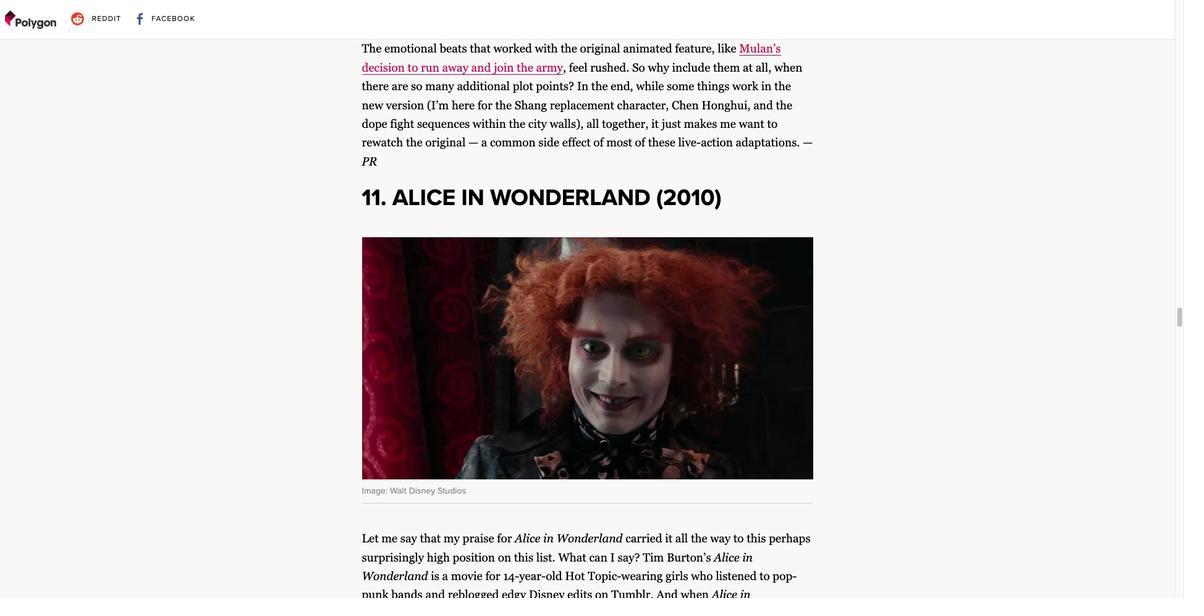 Task type: vqa. For each thing, say whether or not it's contained in the screenshot.
the a player character aims at a group of zombies in a dark room in a screenshot from the day before image
no



Task type: locate. For each thing, give the bounding box(es) containing it.
alice
[[393, 184, 456, 212], [515, 532, 541, 545], [714, 551, 740, 564]]

a right is
[[442, 570, 448, 583]]

for right praise
[[497, 532, 512, 545]]

when down who
[[681, 589, 709, 598]]

version
[[386, 99, 424, 112]]

0 vertical spatial when
[[774, 61, 803, 74]]

the inside 'carried it all the way to this perhaps surprisingly high position on this list. what can i say? tim burton's'
[[691, 532, 708, 545]]

i
[[610, 551, 615, 564]]

1 vertical spatial wonderland
[[557, 532, 623, 545]]

of
[[594, 136, 604, 149], [635, 136, 645, 149]]

the up , on the left
[[561, 42, 577, 55]]

to
[[408, 61, 418, 74], [767, 117, 778, 130], [734, 532, 744, 545], [760, 570, 770, 583]]

many
[[425, 80, 454, 93]]

1 vertical spatial it
[[665, 532, 673, 545]]

the right the work
[[775, 80, 791, 93]]

on inside the is a movie for 14-year-old hot topic-wearing girls who listened to pop- punk bands and reblogged edgy disney edits on tumblr. and when
[[595, 589, 609, 598]]

1 vertical spatial disney
[[529, 589, 565, 598]]

all
[[587, 117, 599, 130], [676, 532, 688, 545]]

1 horizontal spatial me
[[720, 117, 736, 130]]

reddit link
[[66, 7, 126, 30]]

want
[[739, 117, 765, 130]]

1 vertical spatial for
[[497, 532, 512, 545]]

— down within
[[468, 136, 479, 149]]

original down sequences
[[425, 136, 466, 149]]

a inside the is a movie for 14-year-old hot topic-wearing girls who listened to pop- punk bands and reblogged edgy disney edits on tumblr. and when
[[442, 570, 448, 583]]

all down replacement
[[587, 117, 599, 130]]

perhaps
[[769, 532, 811, 545]]

and
[[471, 61, 491, 74], [754, 99, 773, 112], [426, 589, 445, 598]]

1 horizontal spatial disney
[[529, 589, 565, 598]]

are
[[392, 80, 408, 93]]

2 horizontal spatial alice
[[714, 551, 740, 564]]

me down honghui,
[[720, 117, 736, 130]]

studios
[[438, 486, 466, 496]]

11.
[[362, 184, 387, 212]]

1 horizontal spatial —
[[803, 136, 813, 149]]

, feel rushed. so why include them at all, when there are so many additional plot points? in the end, while some things work in the new version (i'm here for the shang replacement character, chen honghui, and the dope fight sequences within the city walls), all together, it just makes me want to rewatch the original — a common side effect of most of these live-action adaptations. — pr
[[362, 61, 813, 168]]

0 vertical spatial this
[[747, 532, 766, 545]]

to right the way
[[734, 532, 744, 545]]

chen
[[672, 99, 699, 112]]

the
[[362, 42, 382, 55]]

all inside 'carried it all the way to this perhaps surprisingly high position on this list. what can i say? tim burton's'
[[676, 532, 688, 545]]

animated
[[623, 42, 672, 55]]

1 horizontal spatial this
[[747, 532, 766, 545]]

0 vertical spatial disney
[[409, 486, 435, 496]]

0 horizontal spatial it
[[652, 117, 659, 130]]

0 horizontal spatial this
[[514, 551, 534, 564]]

with
[[535, 42, 558, 55]]

1 vertical spatial that
[[420, 532, 441, 545]]

beats
[[440, 42, 467, 55]]

for down additional
[[478, 99, 493, 112]]

points?
[[536, 80, 574, 93]]

0 horizontal spatial on
[[498, 551, 511, 564]]

1 horizontal spatial on
[[595, 589, 609, 598]]

carried it all the way to this perhaps surprisingly high position on this list. what can i say? tim burton's
[[362, 532, 811, 564]]

0 vertical spatial it
[[652, 117, 659, 130]]

2 vertical spatial for
[[485, 570, 500, 583]]

all up burton's
[[676, 532, 688, 545]]

original
[[580, 42, 620, 55], [425, 136, 466, 149]]

1 of from the left
[[594, 136, 604, 149]]

disney right walt
[[409, 486, 435, 496]]

that
[[470, 42, 491, 55], [420, 532, 441, 545]]

and down is
[[426, 589, 445, 598]]

the down fight at the left of the page
[[406, 136, 423, 149]]

0 horizontal spatial me
[[382, 532, 398, 545]]

and up additional
[[471, 61, 491, 74]]

2 horizontal spatial and
[[754, 99, 773, 112]]

rewatch
[[362, 136, 403, 149]]

wonderland down surprisingly
[[362, 570, 428, 583]]

0 horizontal spatial of
[[594, 136, 604, 149]]

is a movie for 14-year-old hot topic-wearing girls who listened to pop- punk bands and reblogged edgy disney edits on tumblr. and when
[[362, 570, 797, 598]]

disney inside the is a movie for 14-year-old hot topic-wearing girls who listened to pop- punk bands and reblogged edgy disney edits on tumblr. and when
[[529, 589, 565, 598]]

original inside , feel rushed. so why include them at all, when there are so many additional plot points? in the end, while some things work in the new version (i'm here for the shang replacement character, chen honghui, and the dope fight sequences within the city walls), all together, it just makes me want to rewatch the original — a common side effect of most of these live-action adaptations. — pr
[[425, 136, 466, 149]]

disney down old
[[529, 589, 565, 598]]

there
[[362, 80, 389, 93]]

1 horizontal spatial that
[[470, 42, 491, 55]]

and inside mulan's decision to run away and join the army
[[471, 61, 491, 74]]

14-
[[503, 570, 519, 583]]

1 vertical spatial this
[[514, 551, 534, 564]]

and inside , feel rushed. so why include them at all, when there are so many additional plot points? in the end, while some things work in the new version (i'm here for the shang replacement character, chen honghui, and the dope fight sequences within the city walls), all together, it just makes me want to rewatch the original — a common side effect of most of these live-action adaptations. — pr
[[754, 99, 773, 112]]

1 vertical spatial when
[[681, 589, 709, 598]]

1 — from the left
[[468, 136, 479, 149]]

it right the carried on the right bottom
[[665, 532, 673, 545]]

— right adaptations.
[[803, 136, 813, 149]]

0 horizontal spatial original
[[425, 136, 466, 149]]

1 horizontal spatial all
[[676, 532, 688, 545]]

me
[[720, 117, 736, 130], [382, 532, 398, 545]]

when
[[774, 61, 803, 74], [681, 589, 709, 598]]

new
[[362, 99, 383, 112]]

2 vertical spatial wonderland
[[362, 570, 428, 583]]

2 vertical spatial alice
[[714, 551, 740, 564]]

disney
[[409, 486, 435, 496], [529, 589, 565, 598]]

the up plot
[[517, 61, 533, 74]]

when right all, on the right top of page
[[774, 61, 803, 74]]

within
[[473, 117, 506, 130]]

0 vertical spatial a
[[481, 136, 487, 149]]

to inside mulan's decision to run away and join the army
[[408, 61, 418, 74]]

0 horizontal spatial a
[[442, 570, 448, 583]]

wonderland
[[490, 184, 651, 212], [557, 532, 623, 545], [362, 570, 428, 583]]

original up rushed.
[[580, 42, 620, 55]]

sequences
[[417, 117, 470, 130]]

0 vertical spatial on
[[498, 551, 511, 564]]

0 horizontal spatial —
[[468, 136, 479, 149]]

11. alice in wonderland (2010)
[[362, 184, 722, 212]]

so
[[411, 80, 422, 93]]

for
[[478, 99, 493, 112], [497, 532, 512, 545], [485, 570, 500, 583]]

a inside , feel rushed. so why include them at all, when there are so many additional plot points? in the end, while some things work in the new version (i'm here for the shang replacement character, chen honghui, and the dope fight sequences within the city walls), all together, it just makes me want to rewatch the original — a common side effect of most of these live-action adaptations. — pr
[[481, 136, 487, 149]]

0 vertical spatial me
[[720, 117, 736, 130]]

1 horizontal spatial and
[[471, 61, 491, 74]]

reblogged
[[448, 589, 499, 598]]

away
[[442, 61, 469, 74]]

punk
[[362, 589, 389, 598]]

movie
[[451, 570, 483, 583]]

2 vertical spatial and
[[426, 589, 445, 598]]

1 horizontal spatial a
[[481, 136, 487, 149]]

in inside , feel rushed. so why include them at all, when there are so many additional plot points? in the end, while some things work in the new version (i'm here for the shang replacement character, chen honghui, and the dope fight sequences within the city walls), all together, it just makes me want to rewatch the original — a common side effect of most of these live-action adaptations. — pr
[[761, 80, 772, 93]]

city
[[528, 117, 547, 130]]

so
[[632, 61, 645, 74]]

to inside 'carried it all the way to this perhaps surprisingly high position on this list. what can i say? tim burton's'
[[734, 532, 744, 545]]

that up high
[[420, 532, 441, 545]]

1 horizontal spatial when
[[774, 61, 803, 74]]

0 horizontal spatial all
[[587, 117, 599, 130]]

1 horizontal spatial alice
[[515, 532, 541, 545]]

most
[[607, 136, 632, 149]]

mulan's decision to run away and join the army
[[362, 42, 781, 74]]

that right beats
[[470, 42, 491, 55]]

it
[[652, 117, 659, 130], [665, 532, 673, 545]]

wonderland down effect
[[490, 184, 651, 212]]

me up surprisingly
[[382, 532, 398, 545]]

the
[[561, 42, 577, 55], [517, 61, 533, 74], [591, 80, 608, 93], [775, 80, 791, 93], [495, 99, 512, 112], [776, 99, 793, 112], [509, 117, 526, 130], [406, 136, 423, 149], [691, 532, 708, 545]]

1 horizontal spatial of
[[635, 136, 645, 149]]

a
[[481, 136, 487, 149], [442, 570, 448, 583]]

0 horizontal spatial when
[[681, 589, 709, 598]]

1 vertical spatial and
[[754, 99, 773, 112]]

wonderland up 'can'
[[557, 532, 623, 545]]

1 vertical spatial a
[[442, 570, 448, 583]]

(2010)
[[657, 184, 722, 212]]

for left 14- in the left bottom of the page
[[485, 570, 500, 583]]

1 vertical spatial me
[[382, 532, 398, 545]]

2 of from the left
[[635, 136, 645, 149]]

the left the way
[[691, 532, 708, 545]]

shang
[[515, 99, 547, 112]]

common
[[490, 136, 536, 149]]

0 vertical spatial all
[[587, 117, 599, 130]]

it left the just
[[652, 117, 659, 130]]

decision
[[362, 61, 405, 74]]

high
[[427, 551, 450, 564]]

image: walt disney studios
[[362, 486, 466, 496]]

1 horizontal spatial it
[[665, 532, 673, 545]]

the up common
[[509, 117, 526, 130]]

1 vertical spatial on
[[595, 589, 609, 598]]

alice up "list." at the left bottom of page
[[515, 532, 541, 545]]

here
[[452, 99, 475, 112]]

tim
[[643, 551, 664, 564]]

just
[[662, 117, 681, 130]]

—
[[468, 136, 479, 149], [803, 136, 813, 149]]

in
[[761, 80, 772, 93], [461, 184, 484, 212], [543, 532, 554, 545], [742, 551, 753, 564]]

0 horizontal spatial that
[[420, 532, 441, 545]]

0 vertical spatial alice
[[393, 184, 456, 212]]

year-
[[519, 570, 546, 583]]

1 vertical spatial alice
[[515, 532, 541, 545]]

facebook
[[152, 14, 195, 23]]

a down within
[[481, 136, 487, 149]]

2 — from the left
[[803, 136, 813, 149]]

all inside , feel rushed. so why include them at all, when there are so many additional plot points? in the end, while some things work in the new version (i'm here for the shang replacement character, chen honghui, and the dope fight sequences within the city walls), all together, it just makes me want to rewatch the original — a common side effect of most of these live-action adaptations. — pr
[[587, 117, 599, 130]]

in
[[577, 80, 589, 93]]

this left perhaps
[[747, 532, 766, 545]]

of left most
[[594, 136, 604, 149]]

this up "year-"
[[514, 551, 534, 564]]

to up adaptations.
[[767, 117, 778, 130]]

of right most
[[635, 136, 645, 149]]

on down topic-
[[595, 589, 609, 598]]

it inside 'carried it all the way to this perhaps surprisingly high position on this list. what can i say? tim burton's'
[[665, 532, 673, 545]]

alice down the way
[[714, 551, 740, 564]]

1 vertical spatial original
[[425, 136, 466, 149]]

1 horizontal spatial original
[[580, 42, 620, 55]]

to left pop-
[[760, 570, 770, 583]]

feature,
[[675, 42, 715, 55]]

0 horizontal spatial and
[[426, 589, 445, 598]]

0 vertical spatial and
[[471, 61, 491, 74]]

on up 14- in the left bottom of the page
[[498, 551, 511, 564]]

1 vertical spatial all
[[676, 532, 688, 545]]

0 vertical spatial that
[[470, 42, 491, 55]]

to left the run
[[408, 61, 418, 74]]

replacement
[[550, 99, 614, 112]]

alice right 11. at the left top of page
[[393, 184, 456, 212]]

and up want
[[754, 99, 773, 112]]

0 vertical spatial for
[[478, 99, 493, 112]]



Task type: describe. For each thing, give the bounding box(es) containing it.
mulan's decision to run away and join the army link
[[362, 42, 781, 75]]

position
[[453, 551, 495, 564]]

these
[[648, 136, 676, 149]]

let
[[362, 532, 379, 545]]

fight
[[390, 117, 414, 130]]

plot
[[513, 80, 533, 93]]

way
[[710, 532, 731, 545]]

the emotional beats that worked with the original animated feature, like
[[362, 42, 739, 55]]

facebook link
[[131, 7, 200, 30]]

walt
[[390, 486, 407, 496]]

like
[[718, 42, 737, 55]]

on inside 'carried it all the way to this perhaps surprisingly high position on this list. what can i say? tim burton's'
[[498, 551, 511, 564]]

what
[[558, 551, 587, 564]]

(i'm
[[427, 99, 449, 112]]

and inside the is a movie for 14-year-old hot topic-wearing girls who listened to pop- punk bands and reblogged edgy disney edits on tumblr. and when
[[426, 589, 445, 598]]

0 horizontal spatial disney
[[409, 486, 435, 496]]

that for worked
[[470, 42, 491, 55]]

list.
[[536, 551, 555, 564]]

work
[[732, 80, 759, 93]]

live-
[[678, 136, 701, 149]]

johnny depp as the mad hatter, with wild red wig, giant red eyebrows, white face paint, huge crimson circles under his eyes, and a manic grin, stares directly into the camera in 2010's live-action alice in wonderland image
[[362, 238, 813, 479]]

the up within
[[495, 99, 512, 112]]

the right in
[[591, 80, 608, 93]]

alice in wonderland
[[362, 551, 753, 583]]

0 vertical spatial wonderland
[[490, 184, 651, 212]]

surprisingly
[[362, 551, 424, 564]]

alice inside alice in wonderland
[[714, 551, 740, 564]]

say
[[400, 532, 417, 545]]

rushed.
[[590, 61, 629, 74]]

honghui,
[[702, 99, 751, 112]]

who
[[691, 570, 713, 583]]

while
[[636, 80, 664, 93]]

topic-
[[588, 570, 621, 583]]

in inside alice in wonderland
[[742, 551, 753, 564]]

when inside , feel rushed. so why include them at all, when there are so many additional plot points? in the end, while some things work in the new version (i'm here for the shang replacement character, chen honghui, and the dope fight sequences within the city walls), all together, it just makes me want to rewatch the original — a common side effect of most of these live-action adaptations. — pr
[[774, 61, 803, 74]]

edits
[[567, 589, 592, 598]]

that for my
[[420, 532, 441, 545]]

mulan's
[[739, 42, 781, 55]]

pr
[[362, 155, 377, 168]]

0 horizontal spatial alice
[[393, 184, 456, 212]]

wearing
[[621, 570, 663, 583]]

adaptations.
[[736, 136, 800, 149]]

carried
[[626, 532, 662, 545]]

is
[[431, 570, 439, 583]]

listened
[[716, 570, 757, 583]]

walls),
[[550, 117, 584, 130]]

my
[[444, 532, 460, 545]]

burton's
[[667, 551, 711, 564]]

character,
[[617, 99, 669, 112]]

join
[[494, 61, 514, 74]]

to inside the is a movie for 14-year-old hot topic-wearing girls who listened to pop- punk bands and reblogged edgy disney edits on tumblr. and when
[[760, 570, 770, 583]]

end,
[[611, 80, 633, 93]]

0 vertical spatial original
[[580, 42, 620, 55]]

and
[[657, 589, 678, 598]]

girls
[[666, 570, 688, 583]]

to inside , feel rushed. so why include them at all, when there are so many additional plot points? in the end, while some things work in the new version (i'm here for the shang replacement character, chen honghui, and the dope fight sequences within the city walls), all together, it just makes me want to rewatch the original — a common side effect of most of these live-action adaptations. — pr
[[767, 117, 778, 130]]

bands
[[391, 589, 423, 598]]

tumblr.
[[611, 589, 654, 598]]

side
[[539, 136, 560, 149]]

feel
[[569, 61, 588, 74]]

at
[[743, 61, 753, 74]]

dope
[[362, 117, 387, 130]]

for inside the is a movie for 14-year-old hot topic-wearing girls who listened to pop- punk bands and reblogged edgy disney edits on tumblr. and when
[[485, 570, 500, 583]]

hot
[[565, 570, 585, 583]]

when inside the is a movie for 14-year-old hot topic-wearing girls who listened to pop- punk bands and reblogged edgy disney edits on tumblr. and when
[[681, 589, 709, 598]]

it inside , feel rushed. so why include them at all, when there are so many additional plot points? in the end, while some things work in the new version (i'm here for the shang replacement character, chen honghui, and the dope fight sequences within the city walls), all together, it just makes me want to rewatch the original — a common side effect of most of these live-action adaptations. — pr
[[652, 117, 659, 130]]

together,
[[602, 117, 649, 130]]

for inside , feel rushed. so why include them at all, when there are so many additional plot points? in the end, while some things work in the new version (i'm here for the shang replacement character, chen honghui, and the dope fight sequences within the city walls), all together, it just makes me want to rewatch the original — a common side effect of most of these live-action adaptations. — pr
[[478, 99, 493, 112]]

old
[[546, 570, 562, 583]]

worked
[[494, 42, 532, 55]]

can
[[589, 551, 608, 564]]

edgy
[[502, 589, 526, 598]]

why
[[648, 61, 669, 74]]

all,
[[756, 61, 772, 74]]

makes
[[684, 117, 717, 130]]

the inside mulan's decision to run away and join the army
[[517, 61, 533, 74]]

effect
[[562, 136, 591, 149]]

me inside , feel rushed. so why include them at all, when there are so many additional plot points? in the end, while some things work in the new version (i'm here for the shang replacement character, chen honghui, and the dope fight sequences within the city walls), all together, it just makes me want to rewatch the original — a common side effect of most of these live-action adaptations. — pr
[[720, 117, 736, 130]]

emotional
[[385, 42, 437, 55]]

pop-
[[773, 570, 797, 583]]

them
[[713, 61, 740, 74]]

let me say that my praise for alice in wonderland
[[362, 532, 623, 545]]

run
[[421, 61, 439, 74]]

image:
[[362, 486, 388, 496]]

action
[[701, 136, 733, 149]]

the up adaptations.
[[776, 99, 793, 112]]

wonderland inside alice in wonderland
[[362, 570, 428, 583]]

say?
[[618, 551, 640, 564]]



